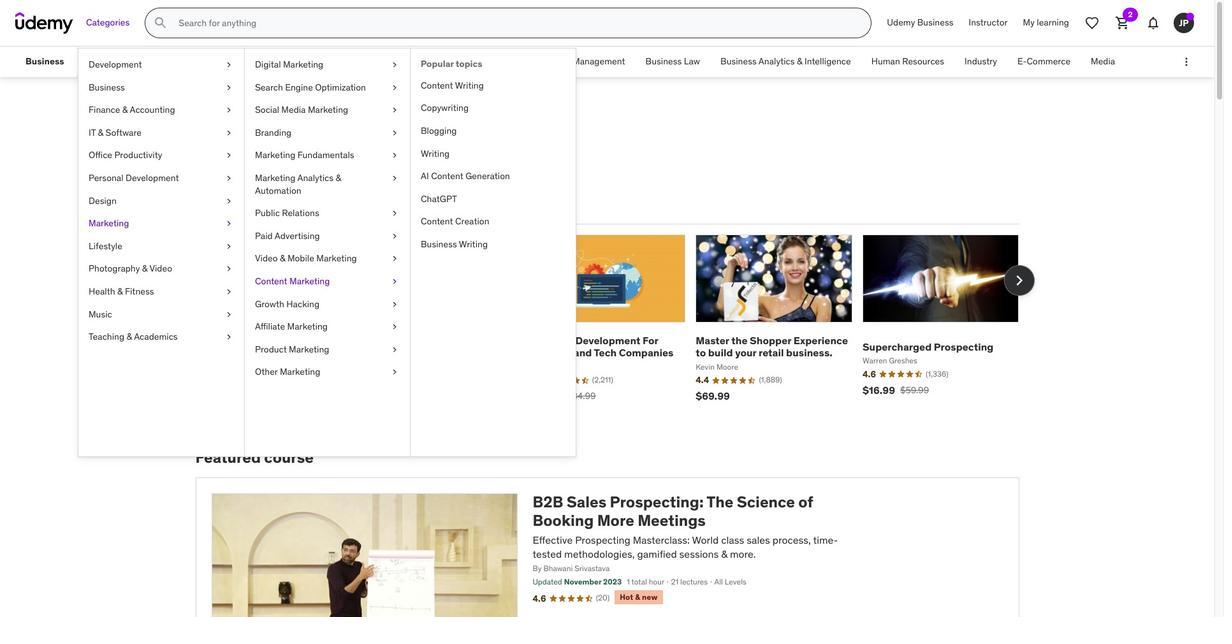 Task type: vqa. For each thing, say whether or not it's contained in the screenshot.
left charisma: you can develop charisma link
no



Task type: describe. For each thing, give the bounding box(es) containing it.
1 horizontal spatial business link
[[78, 76, 244, 99]]

marketing up lifestyle
[[89, 218, 129, 229]]

fitness
[[125, 286, 154, 297]]

by
[[533, 564, 542, 573]]

you
[[305, 163, 331, 182]]

xsmall image for search engine optimization
[[390, 81, 400, 94]]

industry link
[[954, 47, 1007, 77]]

2 link
[[1107, 8, 1138, 38]]

to inside master the shopper experience to build your retail business.
[[696, 346, 706, 359]]

growth hacking link
[[245, 293, 410, 316]]

marketing analytics & automation link
[[245, 167, 410, 202]]

development for personal
[[126, 172, 179, 184]]

0 horizontal spatial media
[[281, 104, 306, 116]]

my learning link
[[1015, 8, 1077, 38]]

retail
[[759, 346, 784, 359]]

business left popular
[[385, 56, 421, 67]]

shopper
[[750, 334, 791, 347]]

content for writing
[[421, 80, 453, 91]]

design
[[89, 195, 117, 206]]

other
[[255, 366, 278, 378]]

xsmall image for content marketing
[[390, 275, 400, 288]]

& for finance & accounting
[[122, 104, 128, 116]]

total
[[632, 577, 647, 587]]

branding
[[255, 127, 291, 138]]

xsmall image for teaching & academics
[[224, 331, 234, 343]]

marketing inside marketing analytics & automation
[[255, 172, 295, 184]]

product marketing
[[255, 343, 329, 355]]

xsmall image for music
[[224, 308, 234, 321]]

public
[[255, 207, 280, 219]]

xsmall image for marketing
[[224, 218, 234, 230]]

hacking
[[286, 298, 319, 310]]

content marketing element
[[410, 48, 576, 456]]

fundamentals
[[298, 149, 354, 161]]

popular topics
[[421, 58, 482, 69]]

business.
[[786, 346, 833, 359]]

marketing fundamentals link
[[245, 144, 410, 167]]

0 vertical spatial development
[[89, 59, 142, 70]]

started
[[334, 163, 387, 182]]

you have alerts image
[[1186, 13, 1194, 20]]

tech
[[594, 346, 617, 359]]

0 vertical spatial to
[[258, 163, 274, 182]]

trending button
[[275, 192, 323, 223]]

my
[[1023, 17, 1035, 28]]

business strategy link
[[374, 47, 467, 77]]

shopping cart with 2 items image
[[1115, 15, 1130, 31]]

& inside b2b sales prospecting: the science of booking more meetings effective prospecting masterclass: world class sales process, time- tested methodologies, gamified sessions & more. by bhawani srivastava
[[721, 548, 728, 560]]

public relations link
[[245, 202, 410, 225]]

1 vertical spatial writing
[[421, 148, 450, 159]]

business right law
[[720, 56, 757, 67]]

search
[[255, 81, 283, 93]]

health & fitness link
[[78, 280, 244, 303]]

affiliate marketing link
[[245, 316, 410, 338]]

b2b
[[533, 492, 563, 512]]

course
[[264, 448, 314, 468]]

business up finance
[[89, 81, 125, 93]]

supercharged prospecting
[[863, 340, 994, 353]]

communication
[[186, 56, 249, 67]]

ai content generation link
[[411, 165, 576, 188]]

class
[[721, 533, 744, 546]]

business development for startups and tech companies
[[529, 334, 674, 359]]

topics
[[456, 58, 482, 69]]

copywriting link
[[411, 97, 576, 120]]

udemy
[[887, 17, 915, 28]]

other marketing link
[[245, 361, 410, 384]]

generation
[[465, 170, 510, 182]]

content for creation
[[421, 216, 453, 227]]

build
[[708, 346, 733, 359]]

trending
[[278, 201, 321, 214]]

xsmall image for personal development
[[224, 172, 234, 185]]

business writing link
[[411, 233, 576, 256]]

all levels
[[714, 577, 747, 587]]

management link
[[259, 47, 332, 77]]

notifications image
[[1146, 15, 1161, 31]]

communication link
[[176, 47, 259, 77]]

xsmall image for social media marketing
[[390, 104, 400, 117]]

b2b sales prospecting: the science of booking more meetings effective prospecting masterclass: world class sales process, time- tested methodologies, gamified sessions & more. by bhawani srivastava
[[533, 492, 838, 573]]

development for business
[[575, 334, 640, 347]]

effective
[[533, 533, 573, 546]]

xsmall image for marketing analytics & automation
[[390, 172, 400, 185]]

xsmall image for design
[[224, 195, 234, 207]]

chatgpt
[[421, 193, 457, 205]]

xsmall image for affiliate marketing
[[390, 321, 400, 333]]

operations
[[477, 56, 521, 67]]

& for health & fitness
[[117, 286, 123, 297]]

levels
[[725, 577, 747, 587]]

sales courses
[[195, 107, 336, 134]]

0 vertical spatial media
[[1091, 56, 1115, 67]]

xsmall image for paid advertising
[[390, 230, 400, 242]]

categories button
[[78, 8, 137, 38]]

advertising
[[275, 230, 320, 241]]

supercharged prospecting link
[[863, 340, 994, 353]]

branding link
[[245, 122, 410, 144]]

marketing up engine
[[283, 59, 323, 70]]

e-
[[1018, 56, 1027, 67]]

wishlist image
[[1084, 15, 1100, 31]]

it
[[89, 127, 96, 138]]

music link
[[78, 303, 244, 326]]

tested
[[533, 548, 562, 560]]

finance
[[89, 104, 120, 116]]

human
[[871, 56, 900, 67]]

blogging
[[421, 125, 457, 136]]

intelligence
[[805, 56, 851, 67]]

chatgpt link
[[411, 188, 576, 211]]

masterclass:
[[633, 533, 690, 546]]

industry
[[965, 56, 997, 67]]

affiliate
[[255, 321, 285, 332]]

bhawani
[[543, 564, 573, 573]]

for
[[643, 334, 658, 347]]

marketing down video & mobile marketing
[[289, 275, 330, 287]]

more
[[597, 511, 634, 530]]

& inside marketing analytics & automation
[[336, 172, 341, 184]]

& for hot & new
[[635, 592, 640, 602]]

content inside ai content generation link
[[431, 170, 463, 182]]

video & mobile marketing
[[255, 253, 357, 264]]

& for photography & video
[[142, 263, 148, 274]]

most popular button
[[195, 192, 265, 223]]

business inside content marketing element
[[421, 238, 457, 250]]

writing link
[[411, 143, 576, 165]]

sales
[[747, 533, 770, 546]]

business left arrow pointing to subcategory menu links image
[[26, 56, 64, 67]]

business law
[[646, 56, 700, 67]]

xsmall image for business
[[224, 81, 234, 94]]

xsmall image for public relations
[[390, 207, 400, 220]]

arrow pointing to subcategory menu links image
[[74, 47, 86, 77]]



Task type: locate. For each thing, give the bounding box(es) containing it.
music
[[89, 308, 112, 320]]

0 vertical spatial sales
[[195, 107, 249, 134]]

marketing link
[[78, 212, 244, 235]]

& for video & mobile marketing
[[280, 253, 285, 264]]

& right finance
[[122, 104, 128, 116]]

xsmall image
[[224, 59, 234, 71], [224, 81, 234, 94], [390, 104, 400, 117], [224, 149, 234, 162], [224, 172, 234, 185], [224, 218, 234, 230], [224, 263, 234, 275], [390, 298, 400, 311], [224, 308, 234, 321], [224, 331, 234, 343], [390, 343, 400, 356]]

the
[[731, 334, 748, 347]]

new
[[642, 592, 658, 602]]

1 horizontal spatial prospecting
[[934, 340, 994, 353]]

Search for anything text field
[[176, 12, 856, 34]]

xsmall image inside 'public relations' link
[[390, 207, 400, 220]]

& right hot
[[635, 592, 640, 602]]

teaching
[[89, 331, 124, 342]]

& up 'fitness'
[[142, 263, 148, 274]]

marketing down hacking
[[287, 321, 328, 332]]

prospecting
[[934, 340, 994, 353], [575, 533, 630, 546]]

xsmall image inside teaching & academics link
[[224, 331, 234, 343]]

udemy image
[[15, 12, 73, 34]]

writing for content writing
[[455, 80, 484, 91]]

analytics down fundamentals
[[297, 172, 334, 184]]

xsmall image inside "content marketing" link
[[390, 275, 400, 288]]

xsmall image inside branding link
[[390, 127, 400, 139]]

xsmall image inside marketing link
[[224, 218, 234, 230]]

& right health
[[117, 286, 123, 297]]

most
[[198, 201, 222, 214]]

marketing up automation
[[255, 172, 295, 184]]

0 horizontal spatial video
[[149, 263, 172, 274]]

1 vertical spatial courses
[[195, 163, 255, 182]]

xsmall image for office productivity
[[224, 149, 234, 162]]

management right project
[[573, 56, 625, 67]]

submit search image
[[153, 15, 169, 31]]

social media marketing
[[255, 104, 348, 116]]

1 vertical spatial prospecting
[[575, 533, 630, 546]]

analytics for business
[[759, 56, 795, 67]]

& inside the "video & mobile marketing" link
[[280, 253, 285, 264]]

copywriting
[[421, 102, 469, 114]]

1 management from the left
[[269, 56, 322, 67]]

e-commerce
[[1018, 56, 1071, 67]]

project management link
[[532, 47, 635, 77]]

content marketing
[[255, 275, 330, 287]]

1 horizontal spatial to
[[696, 346, 706, 359]]

xsmall image for development
[[224, 59, 234, 71]]

all
[[714, 577, 723, 587]]

optimization
[[315, 81, 366, 93]]

it & software link
[[78, 122, 244, 144]]

marketing up get
[[255, 149, 295, 161]]

xsmall image for health & fitness
[[224, 286, 234, 298]]

courses down engine
[[253, 107, 336, 134]]

2 vertical spatial writing
[[459, 238, 488, 250]]

project
[[542, 56, 570, 67]]

sessions
[[679, 548, 719, 560]]

teaching & academics
[[89, 331, 178, 342]]

and
[[574, 346, 592, 359]]

1 vertical spatial analytics
[[297, 172, 334, 184]]

xsmall image inside the growth hacking 'link'
[[390, 298, 400, 311]]

1 vertical spatial development
[[126, 172, 179, 184]]

writing down blogging
[[421, 148, 450, 159]]

strategy
[[423, 56, 457, 67]]

content for marketing
[[255, 275, 287, 287]]

1 vertical spatial sales
[[567, 492, 606, 512]]

business inside 'link'
[[917, 17, 953, 28]]

search engine optimization
[[255, 81, 366, 93]]

content inside "content marketing" link
[[255, 275, 287, 287]]

xsmall image for digital marketing
[[390, 59, 400, 71]]

marketing down search engine optimization link
[[308, 104, 348, 116]]

0 horizontal spatial prospecting
[[575, 533, 630, 546]]

office productivity link
[[78, 144, 244, 167]]

content down popular
[[421, 80, 453, 91]]

paid advertising
[[255, 230, 320, 241]]

courses up most popular
[[195, 163, 255, 182]]

video down lifestyle link at the left top of the page
[[149, 263, 172, 274]]

media down engine
[[281, 104, 306, 116]]

business right udemy on the top right
[[917, 17, 953, 28]]

analytics
[[759, 56, 795, 67], [297, 172, 334, 184]]

4.6
[[533, 593, 546, 604]]

business down content creation
[[421, 238, 457, 250]]

accounting
[[130, 104, 175, 116]]

sales left social
[[195, 107, 249, 134]]

booking
[[533, 511, 594, 530]]

lifestyle link
[[78, 235, 244, 258]]

0 vertical spatial prospecting
[[934, 340, 994, 353]]

xsmall image inside music link
[[224, 308, 234, 321]]

health & fitness
[[89, 286, 154, 297]]

xsmall image inside finance & accounting link
[[224, 104, 234, 117]]

blogging link
[[411, 120, 576, 143]]

xsmall image for it & software
[[224, 127, 234, 139]]

0 vertical spatial courses
[[253, 107, 336, 134]]

video & mobile marketing link
[[245, 248, 410, 270]]

content up growth
[[255, 275, 287, 287]]

ai
[[421, 170, 429, 182]]

master the shopper experience to build your retail business. link
[[696, 334, 848, 359]]

analytics left intelligence at the right top of the page
[[759, 56, 795, 67]]

time-
[[813, 533, 838, 546]]

xsmall image inside the 'office productivity' link
[[224, 149, 234, 162]]

xsmall image inside search engine optimization link
[[390, 81, 400, 94]]

xsmall image for finance & accounting
[[224, 104, 234, 117]]

development inside 'link'
[[126, 172, 179, 184]]

writing
[[455, 80, 484, 91], [421, 148, 450, 159], [459, 238, 488, 250]]

to left the build
[[696, 346, 706, 359]]

udemy business link
[[879, 8, 961, 38]]

teaching & academics link
[[78, 326, 244, 349]]

& down class
[[721, 548, 728, 560]]

to
[[258, 163, 274, 182], [696, 346, 706, 359]]

1 horizontal spatial sales
[[567, 492, 606, 512]]

personal development link
[[78, 167, 244, 190]]

& right teaching
[[127, 331, 132, 342]]

commerce
[[1027, 56, 1071, 67]]

business link down udemy image
[[15, 47, 74, 77]]

growth
[[255, 298, 284, 310]]

business analytics & intelligence link
[[710, 47, 861, 77]]

1 horizontal spatial analytics
[[759, 56, 795, 67]]

business left and
[[529, 334, 573, 347]]

xsmall image inside marketing fundamentals link
[[390, 149, 400, 162]]

marketing fundamentals
[[255, 149, 354, 161]]

1 horizontal spatial media
[[1091, 56, 1115, 67]]

1 vertical spatial to
[[696, 346, 706, 359]]

xsmall image inside it & software link
[[224, 127, 234, 139]]

xsmall image inside social media marketing link
[[390, 104, 400, 117]]

& right you
[[336, 172, 341, 184]]

xsmall image inside the marketing analytics & automation link
[[390, 172, 400, 185]]

xsmall image inside personal development 'link'
[[224, 172, 234, 185]]

xsmall image for product marketing
[[390, 343, 400, 356]]

& inside it & software link
[[98, 127, 103, 138]]

xsmall image for marketing fundamentals
[[390, 149, 400, 162]]

development link
[[78, 54, 244, 76]]

marketing down product marketing
[[280, 366, 320, 378]]

0 horizontal spatial to
[[258, 163, 274, 182]]

content writing
[[421, 80, 484, 91]]

xsmall image inside "affiliate marketing" link
[[390, 321, 400, 333]]

digital
[[255, 59, 281, 70]]

sales right b2b
[[567, 492, 606, 512]]

video
[[255, 253, 278, 264], [149, 263, 172, 274]]

1 vertical spatial media
[[281, 104, 306, 116]]

management inside 'link'
[[269, 56, 322, 67]]

writing down creation
[[459, 238, 488, 250]]

more subcategory menu links image
[[1180, 55, 1193, 68]]

xsmall image inside the "video & mobile marketing" link
[[390, 253, 400, 265]]

xsmall image inside paid advertising link
[[390, 230, 400, 242]]

content right "ai"
[[431, 170, 463, 182]]

content inside content writing link
[[421, 80, 453, 91]]

business link up accounting
[[78, 76, 244, 99]]

video down paid at left
[[255, 253, 278, 264]]

business left law
[[646, 56, 682, 67]]

& inside health & fitness link
[[117, 286, 123, 297]]

master the shopper experience to build your retail business.
[[696, 334, 848, 359]]

xsmall image inside other marketing link
[[390, 366, 400, 379]]

supercharged
[[863, 340, 932, 353]]

1 horizontal spatial video
[[255, 253, 278, 264]]

digital marketing
[[255, 59, 323, 70]]

mobile
[[287, 253, 314, 264]]

business analytics & intelligence
[[720, 56, 851, 67]]

operations link
[[467, 47, 532, 77]]

personal development
[[89, 172, 179, 184]]

media down wishlist image
[[1091, 56, 1115, 67]]

sales
[[195, 107, 249, 134], [567, 492, 606, 512]]

photography & video link
[[78, 258, 244, 280]]

& inside teaching & academics link
[[127, 331, 132, 342]]

xsmall image
[[390, 59, 400, 71], [390, 81, 400, 94], [224, 104, 234, 117], [224, 127, 234, 139], [390, 127, 400, 139], [390, 149, 400, 162], [390, 172, 400, 185], [224, 195, 234, 207], [390, 207, 400, 220], [390, 230, 400, 242], [224, 240, 234, 253], [390, 253, 400, 265], [390, 275, 400, 288], [224, 286, 234, 298], [390, 321, 400, 333], [390, 366, 400, 379]]

0 horizontal spatial business link
[[15, 47, 74, 77]]

xsmall image inside the digital marketing link
[[390, 59, 400, 71]]

finance & accounting
[[89, 104, 175, 116]]

digital marketing link
[[245, 54, 410, 76]]

xsmall image for video & mobile marketing
[[390, 253, 400, 265]]

xsmall image inside design link
[[224, 195, 234, 207]]

2 management from the left
[[573, 56, 625, 67]]

2 vertical spatial development
[[575, 334, 640, 347]]

xsmall image inside health & fitness link
[[224, 286, 234, 298]]

human resources
[[871, 56, 944, 67]]

popular
[[225, 201, 262, 214]]

prospecting inside b2b sales prospecting: the science of booking more meetings effective prospecting masterclass: world class sales process, time- tested methodologies, gamified sessions & more. by bhawani srivastava
[[575, 533, 630, 546]]

prospecting inside carousel element
[[934, 340, 994, 353]]

& right the it in the top left of the page
[[98, 127, 103, 138]]

content inside content creation link
[[421, 216, 453, 227]]

management up engine
[[269, 56, 322, 67]]

0 vertical spatial writing
[[455, 80, 484, 91]]

project management
[[542, 56, 625, 67]]

analytics inside marketing analytics & automation
[[297, 172, 334, 184]]

paid advertising link
[[245, 225, 410, 248]]

xsmall image for growth hacking
[[390, 298, 400, 311]]

xsmall image inside development link
[[224, 59, 234, 71]]

to up automation
[[258, 163, 274, 182]]

instructor link
[[961, 8, 1015, 38]]

jp
[[1179, 17, 1189, 28]]

xsmall image inside the product marketing link
[[390, 343, 400, 356]]

0 horizontal spatial analytics
[[297, 172, 334, 184]]

growth hacking
[[255, 298, 319, 310]]

content down chatgpt
[[421, 216, 453, 227]]

analytics for marketing
[[297, 172, 334, 184]]

marketing down paid advertising link
[[316, 253, 357, 264]]

xsmall image for photography & video
[[224, 263, 234, 275]]

carousel element
[[195, 234, 1034, 418]]

business
[[917, 17, 953, 28], [26, 56, 64, 67], [385, 56, 421, 67], [646, 56, 682, 67], [720, 56, 757, 67], [89, 81, 125, 93], [421, 238, 457, 250], [529, 334, 573, 347]]

& inside finance & accounting link
[[122, 104, 128, 116]]

writing down topics
[[455, 80, 484, 91]]

next image
[[1009, 270, 1029, 291]]

0 horizontal spatial management
[[269, 56, 322, 67]]

xsmall image for other marketing
[[390, 366, 400, 379]]

0 horizontal spatial sales
[[195, 107, 249, 134]]

social media marketing link
[[245, 99, 410, 122]]

law
[[684, 56, 700, 67]]

0 vertical spatial analytics
[[759, 56, 795, 67]]

xsmall image inside photography & video link
[[224, 263, 234, 275]]

& left intelligence at the right top of the page
[[797, 56, 802, 67]]

& for it & software
[[98, 127, 103, 138]]

xsmall image for branding
[[390, 127, 400, 139]]

udemy business
[[887, 17, 953, 28]]

human resources link
[[861, 47, 954, 77]]

& inside business analytics & intelligence link
[[797, 56, 802, 67]]

marketing down "affiliate marketing" link
[[289, 343, 329, 355]]

writing for business writing
[[459, 238, 488, 250]]

sales inside b2b sales prospecting: the science of booking more meetings effective prospecting masterclass: world class sales process, time- tested methodologies, gamified sessions & more. by bhawani srivastava
[[567, 492, 606, 512]]

& inside photography & video link
[[142, 263, 148, 274]]

xsmall image for lifestyle
[[224, 240, 234, 253]]

business inside business development for startups and tech companies
[[529, 334, 573, 347]]

lectures
[[680, 577, 708, 587]]

& for teaching & academics
[[127, 331, 132, 342]]

xsmall image inside lifestyle link
[[224, 240, 234, 253]]

entrepreneurship
[[96, 56, 166, 67]]

1 horizontal spatial management
[[573, 56, 625, 67]]

science
[[737, 492, 795, 512]]

development inside business development for startups and tech companies
[[575, 334, 640, 347]]

& left the mobile
[[280, 253, 285, 264]]

search engine optimization link
[[245, 76, 410, 99]]



